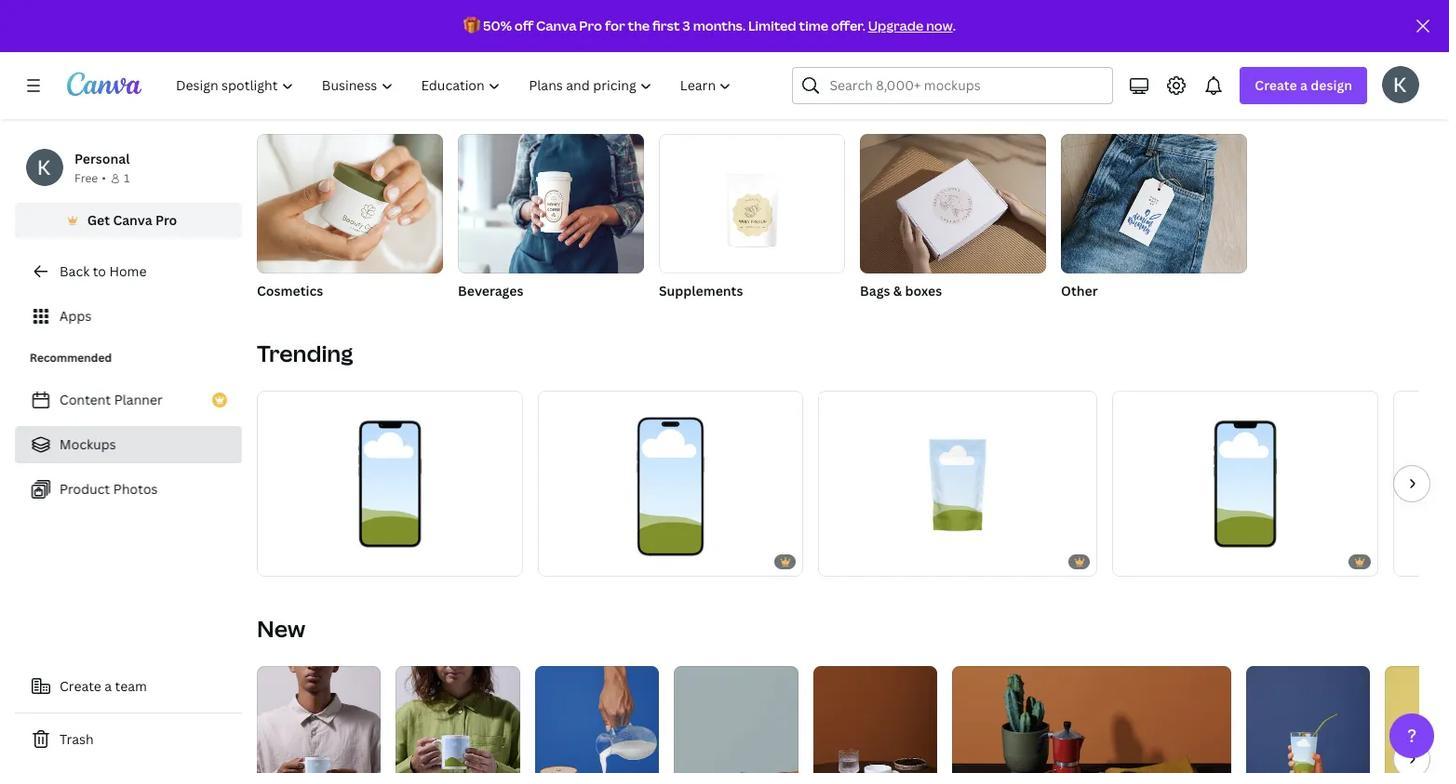 Task type: vqa. For each thing, say whether or not it's contained in the screenshot.
from related to free
no



Task type: describe. For each thing, give the bounding box(es) containing it.
get canva pro button
[[15, 203, 242, 238]]

create inspirational product mockups for your project in seconds
[[634, 10, 1043, 28]]

cosmetics group
[[257, 134, 443, 302]]

1
[[124, 170, 130, 186]]

mockups
[[814, 10, 871, 28]]

•
[[102, 170, 106, 186]]

& for living
[[702, 83, 711, 101]]

free •
[[74, 170, 106, 186]]

print button
[[375, 74, 421, 110]]

apps
[[60, 307, 92, 325]]

first
[[653, 17, 680, 34]]

content planner
[[60, 391, 163, 409]]

content
[[60, 391, 111, 409]]

a for team
[[105, 678, 112, 695]]

back to home link
[[15, 253, 242, 290]]

project
[[927, 10, 973, 28]]

home inside back to home link
[[109, 263, 147, 280]]

apparel
[[566, 83, 616, 101]]

print
[[382, 83, 413, 101]]

create a team
[[60, 678, 147, 695]]

create for create a team
[[60, 678, 101, 695]]

now
[[927, 17, 953, 34]]

Label search field
[[830, 68, 1102, 103]]

packaging
[[458, 83, 521, 101]]

trash
[[60, 731, 94, 749]]

product
[[60, 480, 110, 498]]

create a design button
[[1240, 67, 1368, 104]]

a for design
[[1301, 76, 1308, 94]]

🎁 50% off canva pro for the first 3 months. limited time offer. upgrade now .
[[464, 17, 956, 34]]

beverages group
[[458, 134, 644, 302]]

other
[[1061, 282, 1098, 300]]

cosmetics
[[257, 282, 323, 300]]

3
[[683, 17, 691, 34]]

off
[[515, 17, 534, 34]]

time
[[799, 17, 829, 34]]

in
[[976, 10, 987, 28]]

bags
[[860, 282, 890, 300]]

home & living
[[661, 83, 748, 101]]

limited
[[748, 17, 797, 34]]

product photos link
[[15, 471, 242, 508]]

technology
[[264, 83, 337, 101]]

photos
[[113, 480, 158, 498]]

mockups
[[60, 436, 116, 453]]

living
[[714, 83, 748, 101]]

to
[[93, 263, 106, 280]]

0 horizontal spatial for
[[605, 17, 625, 34]]

beverages
[[458, 282, 524, 300]]

supplements group
[[659, 134, 845, 302]]



Task type: locate. For each thing, give the bounding box(es) containing it.
upgrade
[[868, 17, 924, 34]]

canva right the off
[[536, 17, 577, 34]]

your
[[896, 10, 924, 28]]

1 vertical spatial pro
[[155, 211, 177, 229]]

offer.
[[831, 17, 866, 34]]

upgrade now button
[[868, 17, 953, 34]]

1 vertical spatial create
[[1255, 76, 1298, 94]]

1 vertical spatial canva
[[113, 211, 152, 229]]

& right the bags
[[893, 282, 902, 300]]

other group
[[1061, 134, 1248, 302]]

back
[[60, 263, 90, 280]]

trash link
[[15, 722, 242, 759]]

for left the
[[605, 17, 625, 34]]

create left 3 in the left top of the page
[[634, 10, 676, 28]]

back to home
[[60, 263, 147, 280]]

1 vertical spatial &
[[893, 282, 902, 300]]

team
[[115, 678, 147, 695]]

design
[[1311, 76, 1353, 94]]

create inside dropdown button
[[1255, 76, 1298, 94]]

create left design
[[1255, 76, 1298, 94]]

0 horizontal spatial home
[[109, 263, 147, 280]]

& inside home & living button
[[702, 83, 711, 101]]

0 vertical spatial create
[[634, 10, 676, 28]]

1 horizontal spatial canva
[[536, 17, 577, 34]]

trending
[[257, 338, 353, 369]]

1 horizontal spatial home
[[661, 83, 699, 101]]

pro inside button
[[155, 211, 177, 229]]

for left your
[[874, 10, 892, 28]]

supplements
[[659, 282, 743, 300]]

& for boxes
[[893, 282, 902, 300]]

create
[[634, 10, 676, 28], [1255, 76, 1298, 94], [60, 678, 101, 695]]

a left team
[[105, 678, 112, 695]]

& left living
[[702, 83, 711, 101]]

apparel button
[[558, 74, 624, 110]]

get canva pro
[[87, 211, 177, 229]]

pro left the
[[579, 17, 602, 34]]

bags & boxes
[[860, 282, 942, 300]]

home left living
[[661, 83, 699, 101]]

home right the 'to'
[[109, 263, 147, 280]]

seconds
[[991, 10, 1043, 28]]

a left design
[[1301, 76, 1308, 94]]

2 horizontal spatial create
[[1255, 76, 1298, 94]]

1 vertical spatial home
[[109, 263, 147, 280]]

home inside home & living button
[[661, 83, 699, 101]]

new
[[257, 614, 305, 644]]

apps link
[[15, 298, 242, 335]]

0 horizontal spatial a
[[105, 678, 112, 695]]

top level navigation element
[[164, 67, 748, 104]]

get
[[87, 211, 110, 229]]

create inside button
[[60, 678, 101, 695]]

group
[[257, 134, 443, 274], [458, 134, 644, 274], [659, 134, 845, 274], [860, 134, 1046, 274], [1061, 134, 1248, 274], [257, 391, 523, 577], [538, 391, 804, 577], [819, 391, 1098, 577], [1113, 391, 1379, 577], [257, 667, 381, 774], [396, 667, 520, 774], [535, 667, 659, 774], [674, 667, 798, 774], [813, 667, 937, 774], [952, 667, 1232, 774], [1247, 667, 1371, 774]]

the
[[628, 17, 650, 34]]

planner
[[114, 391, 163, 409]]

0 vertical spatial pro
[[579, 17, 602, 34]]

a inside create a design dropdown button
[[1301, 76, 1308, 94]]

list containing content planner
[[15, 382, 242, 508]]

&
[[702, 83, 711, 101], [893, 282, 902, 300]]

canva inside button
[[113, 211, 152, 229]]

1 horizontal spatial for
[[874, 10, 892, 28]]

pro up back to home link
[[155, 211, 177, 229]]

0 horizontal spatial create
[[60, 678, 101, 695]]

canva
[[536, 17, 577, 34], [113, 211, 152, 229]]

home
[[661, 83, 699, 101], [109, 263, 147, 280]]

1 horizontal spatial pro
[[579, 17, 602, 34]]

bags & boxes group
[[860, 134, 1046, 302]]

0 horizontal spatial canva
[[113, 211, 152, 229]]

0 vertical spatial canva
[[536, 17, 577, 34]]

months.
[[693, 17, 746, 34]]

free
[[74, 170, 98, 186]]

home & living button
[[653, 74, 755, 110]]

content planner link
[[15, 382, 242, 419]]

list
[[15, 382, 242, 508]]

for
[[874, 10, 892, 28], [605, 17, 625, 34]]

a inside the create a team button
[[105, 678, 112, 695]]

recommended
[[30, 350, 112, 366]]

& inside bags & boxes group
[[893, 282, 902, 300]]

.
[[953, 17, 956, 34]]

create a team button
[[15, 668, 242, 706]]

product
[[760, 10, 811, 28]]

50%
[[483, 17, 512, 34]]

product photos
[[60, 480, 158, 498]]

technology button
[[257, 74, 345, 110]]

0 horizontal spatial pro
[[155, 211, 177, 229]]

kendall parks image
[[1383, 66, 1420, 103]]

inspirational
[[679, 10, 757, 28]]

mockups link
[[15, 426, 242, 464]]

create left team
[[60, 678, 101, 695]]

create for create a design
[[1255, 76, 1298, 94]]

0 vertical spatial &
[[702, 83, 711, 101]]

0 vertical spatial home
[[661, 83, 699, 101]]

1 horizontal spatial &
[[893, 282, 902, 300]]

packaging button
[[450, 74, 529, 110]]

personal
[[74, 150, 130, 168]]

1 horizontal spatial create
[[634, 10, 676, 28]]

pro
[[579, 17, 602, 34], [155, 211, 177, 229]]

1 horizontal spatial a
[[1301, 76, 1308, 94]]

canva right the get
[[113, 211, 152, 229]]

1 vertical spatial a
[[105, 678, 112, 695]]

a
[[1301, 76, 1308, 94], [105, 678, 112, 695]]

create for create inspirational product mockups for your project in seconds
[[634, 10, 676, 28]]

2 vertical spatial create
[[60, 678, 101, 695]]

boxes
[[905, 282, 942, 300]]

🎁
[[464, 17, 480, 34]]

0 vertical spatial a
[[1301, 76, 1308, 94]]

create a design
[[1255, 76, 1353, 94]]

0 horizontal spatial &
[[702, 83, 711, 101]]



